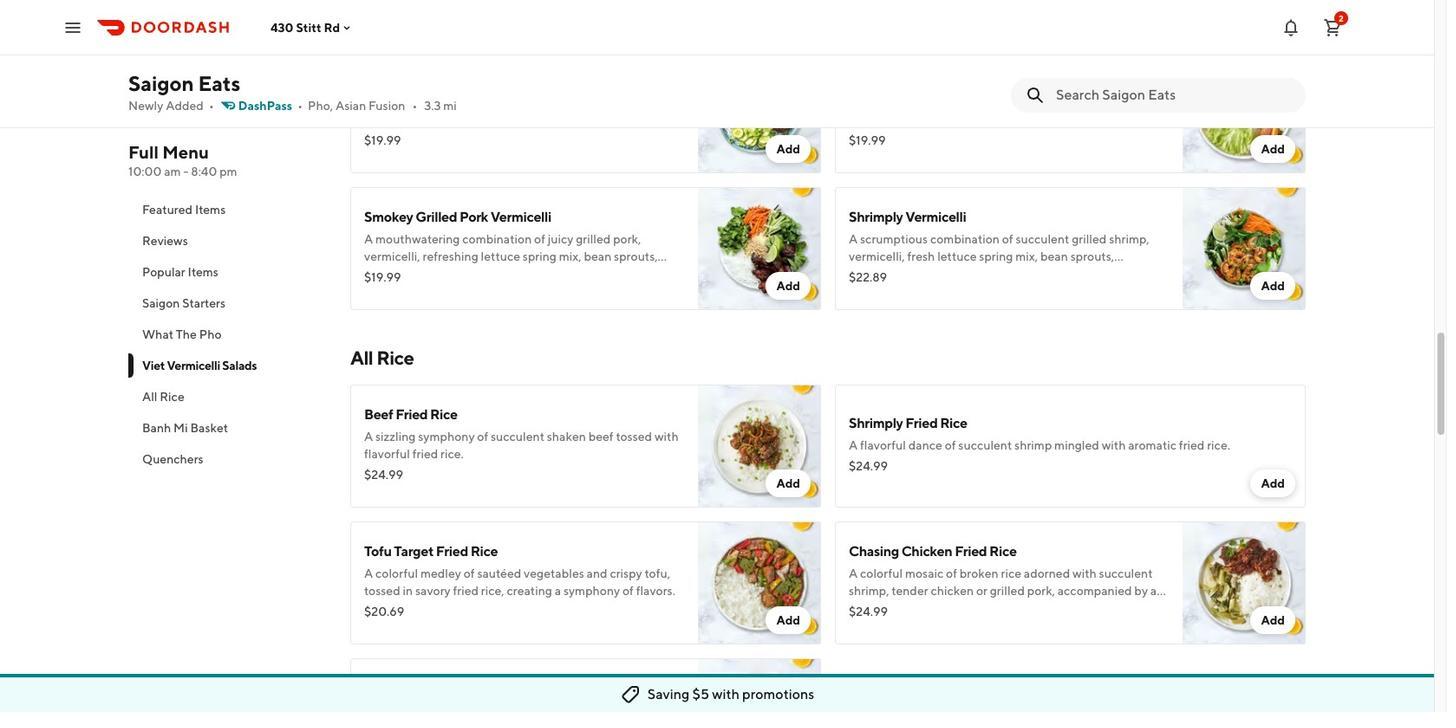 Task type: locate. For each thing, give the bounding box(es) containing it.
combination down pork
[[462, 232, 532, 246]]

mint,
[[364, 130, 392, 144], [1006, 130, 1034, 144], [509, 267, 537, 281], [998, 267, 1026, 281]]

0 horizontal spatial vibrant
[[849, 619, 888, 633]]

tossed right beef
[[616, 430, 652, 444]]

flavorful inside a delectable dish featuring savory grilled beef, vermicelli, crisp lettuce spring mix, bean sprouts, cucumber, carrot, mint, pineapple, all beautifully finished with a topping of crunchy peanuts and flavorful scallions.
[[481, 147, 527, 161]]

0 vertical spatial viet vermicelli salads
[[350, 12, 531, 35]]

viet
[[350, 12, 386, 35], [142, 359, 165, 373]]

of up chicken
[[946, 567, 957, 581]]

fried inside the beef fried rice a sizzling symphony of succulent shaken beef tossed with flavorful fried rice. $24.99
[[396, 407, 428, 423]]

viet right rd
[[350, 12, 386, 35]]

lettuce up delightful
[[938, 250, 977, 264]]

430 stitt rd
[[271, 20, 340, 34]]

all inside shrimply vermicelli a scrumptious combination of succulent grilled shrimp, vermicelli, fresh lettuce spring mix, bean sprouts, cucumber, carrot, aromatic mint, sweet pineapple, all topped with a delightful mix of peanuts and scallions.
[[1124, 267, 1137, 281]]

spice up chuck vermicelli image
[[1183, 50, 1306, 173]]

of
[[1010, 95, 1022, 109], [659, 130, 670, 144], [534, 232, 545, 246], [1002, 232, 1013, 246], [1005, 284, 1016, 298], [477, 430, 488, 444], [945, 439, 956, 453], [464, 567, 475, 581], [946, 567, 957, 581], [623, 584, 634, 598]]

2 vertical spatial sweet
[[1041, 602, 1074, 616]]

spring down juicy at the left top
[[523, 250, 557, 264]]

$22.89
[[849, 271, 887, 284]]

scallions.
[[529, 147, 579, 161], [1076, 147, 1126, 161], [538, 284, 587, 298], [1089, 284, 1138, 298]]

pork, down adorned
[[1027, 584, 1055, 598]]

1 combination from the left
[[462, 232, 532, 246]]

crunchy
[[364, 147, 409, 161], [918, 147, 962, 161], [391, 284, 435, 298], [958, 602, 1002, 616]]

flavors.
[[636, 584, 675, 598]]

mouthwatering
[[375, 232, 460, 246]]

crunchy inside the smokey grilled pork vermicelli a mouthwatering combination of juicy grilled pork, vermicelli, refreshing lettuce spring mix, bean sprouts, cucumber, carrot, fragrant mint, pineapple, all garnished with crunchy peanuts and fresh scallions.
[[391, 284, 435, 298]]

grilled inside shrimply vermicelli a scrumptious combination of succulent grilled shrimp, vermicelli, fresh lettuce spring mix, bean sprouts, cucumber, carrot, aromatic mint, sweet pineapple, all topped with a delightful mix of peanuts and scallions.
[[1072, 232, 1107, 246]]

bean inside the smokey grilled pork vermicelli a mouthwatering combination of juicy grilled pork, vermicelli, refreshing lettuce spring mix, bean sprouts, cucumber, carrot, fragrant mint, pineapple, all garnished with crunchy peanuts and fresh scallions.
[[584, 250, 612, 264]]

mint, down pho, asian fusion • 3.3 mi
[[364, 130, 392, 144]]

target
[[394, 544, 434, 560]]

of inside the beef fried rice a sizzling symphony of succulent shaken beef tossed with flavorful fried rice. $24.99
[[477, 430, 488, 444]]

pineapple, inside the smokey grilled pork vermicelli a mouthwatering combination of juicy grilled pork, vermicelli, refreshing lettuce spring mix, bean sprouts, cucumber, carrot, fragrant mint, pineapple, all garnished with crunchy peanuts and fresh scallions.
[[540, 267, 598, 281]]

stitt
[[296, 20, 321, 34]]

cucumber, down mouthwatering
[[364, 267, 422, 281]]

0 horizontal spatial savory
[[415, 584, 451, 598]]

• left 3.3
[[412, 99, 417, 113]]

1 horizontal spatial •
[[298, 99, 303, 113]]

1 horizontal spatial all
[[350, 347, 373, 369]]

1 vertical spatial fresh
[[508, 284, 535, 298]]

a inside a delectable dish featuring savory grilled beef, vermicelli, crisp lettuce spring mix, bean sprouts, cucumber, carrot, mint, pineapple, all beautifully finished with a topping of crunchy peanuts and flavorful scallions.
[[364, 95, 373, 109]]

sprouts,
[[526, 113, 570, 127], [1118, 113, 1161, 127], [614, 250, 658, 264], [1071, 250, 1114, 264]]

0 vertical spatial topped
[[849, 147, 889, 161]]

combination inside shrimply vermicelli a scrumptious combination of succulent grilled shrimp, vermicelli, fresh lettuce spring mix, bean sprouts, cucumber, carrot, aromatic mint, sweet pineapple, all topped with a delightful mix of peanuts and scallions.
[[930, 232, 1000, 246]]

2 horizontal spatial fried
[[1179, 439, 1205, 453]]

newly
[[128, 99, 163, 113]]

savory up finished
[[515, 95, 550, 109]]

and down beautifully
[[458, 147, 479, 161]]

crunchy inside chasing chicken fried rice a colorful mosaic of broken rice adorned with succulent shrimp, tender chicken or grilled pork, accompanied by a sunny-side-up egg, crunchy onion, sweet peas, and vibrant carrots.
[[958, 602, 1002, 616]]

featured
[[142, 203, 193, 217]]

added
[[166, 99, 204, 113]]

1 vertical spatial aromatic
[[1128, 439, 1177, 453]]

items inside popular items "button"
[[188, 265, 218, 279]]

topped down chicken,
[[849, 147, 889, 161]]

0 vertical spatial items
[[195, 203, 226, 217]]

1 vertical spatial savory
[[415, 584, 451, 598]]

rice
[[376, 347, 414, 369], [160, 390, 184, 404], [430, 407, 458, 423], [940, 415, 967, 432], [471, 544, 498, 560], [990, 544, 1017, 560]]

a down beef
[[364, 430, 373, 444]]

and inside a delectable dish featuring savory grilled beef, vermicelli, crisp lettuce spring mix, bean sprouts, cucumber, carrot, mint, pineapple, all beautifully finished with a topping of crunchy peanuts and flavorful scallions.
[[458, 147, 479, 161]]

rice up beef
[[376, 347, 414, 369]]

1 vertical spatial viet
[[142, 359, 165, 373]]

sweet inside shrimply vermicelli a scrumptious combination of succulent grilled shrimp, vermicelli, fresh lettuce spring mix, bean sprouts, cucumber, carrot, aromatic mint, sweet pineapple, all topped with a delightful mix of peanuts and scallions.
[[1029, 267, 1062, 281]]

fragrant
[[463, 267, 507, 281]]

pineapple, inside spice up chuck vermicelli a delicious and colorful plate of roasted five-spice chicken, vermicelli, crisp lettuce spring mix, bean sprouts, cucumber, carrot, refreshing mint, sweet pineapple, all topped with crunchy peanuts and vibrant scallions.
[[1071, 130, 1129, 144]]

0 vertical spatial vibrant
[[1035, 147, 1074, 161]]

crunchy down or
[[958, 602, 1002, 616]]

0 vertical spatial pork,
[[613, 232, 641, 246]]

spring inside spice up chuck vermicelli a delicious and colorful plate of roasted five-spice chicken, vermicelli, crisp lettuce spring mix, bean sprouts, cucumber, carrot, refreshing mint, sweet pineapple, all topped with crunchy peanuts and vibrant scallions.
[[1026, 113, 1060, 127]]

chicken,
[[849, 113, 895, 127]]

0 horizontal spatial flavorful
[[364, 447, 410, 461]]

refreshing down mouthwatering
[[423, 250, 479, 264]]

0 vertical spatial symphony
[[418, 430, 475, 444]]

tofu,
[[645, 567, 670, 581]]

1 topped from the top
[[849, 147, 889, 161]]

2 topped from the top
[[849, 284, 889, 298]]

1 horizontal spatial tossed
[[616, 430, 652, 444]]

colorful
[[935, 95, 978, 109], [375, 567, 418, 581], [860, 567, 903, 581]]

fried up medley
[[436, 544, 468, 560]]

of right mix
[[1005, 284, 1016, 298]]

and right mix
[[1065, 284, 1086, 298]]

vibrant down sunny-
[[849, 619, 888, 633]]

1 horizontal spatial flavorful
[[481, 147, 527, 161]]

carrot,
[[632, 113, 668, 127], [909, 130, 945, 144], [425, 267, 460, 281], [909, 267, 945, 281]]

vermicelli, up topping
[[620, 95, 676, 109]]

cucumber, down beef,
[[572, 113, 630, 127]]

carrot, inside shrimply vermicelli a scrumptious combination of succulent grilled shrimp, vermicelli, fresh lettuce spring mix, bean sprouts, cucumber, carrot, aromatic mint, sweet pineapple, all topped with a delightful mix of peanuts and scallions.
[[909, 267, 945, 281]]

viet vermicelli salads up dish
[[350, 12, 531, 35]]

1 horizontal spatial vibrant
[[1035, 147, 1074, 161]]

10:00
[[128, 165, 162, 179]]

0 vertical spatial shrimp,
[[1109, 232, 1150, 246]]

pho, asian fusion • 3.3 mi
[[308, 99, 457, 113]]

savory inside the tofu target fried rice a colorful medley of sautéed vegetables and crispy tofu, tossed in savory fried rice, creating a symphony of flavors. $20.69
[[415, 584, 451, 598]]

with inside the smokey grilled pork vermicelli a mouthwatering combination of juicy grilled pork, vermicelli, refreshing lettuce spring mix, bean sprouts, cucumber, carrot, fragrant mint, pineapple, all garnished with crunchy peanuts and fresh scallions.
[[364, 284, 388, 298]]

succulent inside chasing chicken fried rice a colorful mosaic of broken rice adorned with succulent shrimp, tender chicken or grilled pork, accompanied by a sunny-side-up egg, crunchy onion, sweet peas, and vibrant carrots.
[[1099, 567, 1153, 581]]

0 horizontal spatial rice.
[[441, 447, 464, 461]]

topped
[[849, 147, 889, 161], [849, 284, 889, 298]]

scallions. inside shrimply vermicelli a scrumptious combination of succulent grilled shrimp, vermicelli, fresh lettuce spring mix, bean sprouts, cucumber, carrot, aromatic mint, sweet pineapple, all topped with a delightful mix of peanuts and scallions.
[[1089, 284, 1138, 298]]

plate
[[980, 95, 1008, 109]]

rice.
[[1207, 439, 1230, 453], [441, 447, 464, 461]]

1 horizontal spatial symphony
[[564, 584, 620, 598]]

basket
[[190, 421, 228, 435]]

vermicelli, up $22.89
[[849, 250, 905, 264]]

lettuce inside shrimply vermicelli a scrumptious combination of succulent grilled shrimp, vermicelli, fresh lettuce spring mix, bean sprouts, cucumber, carrot, aromatic mint, sweet pineapple, all topped with a delightful mix of peanuts and scallions.
[[938, 250, 977, 264]]

spring down dish
[[435, 113, 469, 127]]

0 vertical spatial savory
[[515, 95, 550, 109]]

and inside the smokey grilled pork vermicelli a mouthwatering combination of juicy grilled pork, vermicelli, refreshing lettuce spring mix, bean sprouts, cucumber, carrot, fragrant mint, pineapple, all garnished with crunchy peanuts and fresh scallions.
[[484, 284, 505, 298]]

featuring
[[462, 95, 512, 109]]

what the pho
[[142, 328, 222, 342]]

0 vertical spatial saigon
[[128, 71, 194, 95]]

$19.99 down pho, asian fusion • 3.3 mi
[[364, 134, 401, 147]]

1 horizontal spatial fresh
[[907, 250, 935, 264]]

smokey
[[364, 209, 413, 225]]

smokey grilled pork vermicelli a mouthwatering combination of juicy grilled pork, vermicelli, refreshing lettuce spring mix, bean sprouts, cucumber, carrot, fragrant mint, pineapple, all garnished with crunchy peanuts and fresh scallions.
[[364, 209, 670, 298]]

0 horizontal spatial symphony
[[418, 430, 475, 444]]

carrot, up topping
[[632, 113, 668, 127]]

rice,
[[481, 584, 504, 598]]

banh mi basket
[[142, 421, 228, 435]]

all inside the smokey grilled pork vermicelli a mouthwatering combination of juicy grilled pork, vermicelli, refreshing lettuce spring mix, bean sprouts, cucumber, carrot, fragrant mint, pineapple, all garnished with crunchy peanuts and fresh scallions.
[[600, 267, 613, 281]]

of inside a delectable dish featuring savory grilled beef, vermicelli, crisp lettuce spring mix, bean sprouts, cucumber, carrot, mint, pineapple, all beautifully finished with a topping of crunchy peanuts and flavorful scallions.
[[659, 130, 670, 144]]

fresh
[[907, 250, 935, 264], [508, 284, 535, 298]]

all rice
[[350, 347, 414, 369], [142, 390, 184, 404]]

bean inside spice up chuck vermicelli a delicious and colorful plate of roasted five-spice chicken, vermicelli, crisp lettuce spring mix, bean sprouts, cucumber, carrot, refreshing mint, sweet pineapple, all topped with crunchy peanuts and vibrant scallions.
[[1088, 113, 1115, 127]]

1 vertical spatial tossed
[[364, 584, 400, 598]]

0 horizontal spatial viet
[[142, 359, 165, 373]]

with inside shrimply vermicelli a scrumptious combination of succulent grilled shrimp, vermicelli, fresh lettuce spring mix, bean sprouts, cucumber, carrot, aromatic mint, sweet pineapple, all topped with a delightful mix of peanuts and scallions.
[[892, 284, 916, 298]]

items up the reviews button
[[195, 203, 226, 217]]

all rice up banh
[[142, 390, 184, 404]]

aromatic up delightful
[[947, 267, 996, 281]]

vermicelli
[[389, 12, 473, 35], [949, 72, 1010, 88], [491, 209, 551, 225], [906, 209, 966, 225], [167, 359, 220, 373]]

$19.99 down chicken,
[[849, 134, 886, 147]]

crisp
[[364, 113, 390, 127], [956, 113, 982, 127]]

a down spice
[[849, 95, 858, 109]]

1 vertical spatial all
[[142, 390, 157, 404]]

sweet inside chasing chicken fried rice a colorful mosaic of broken rice adorned with succulent shrimp, tender chicken or grilled pork, accompanied by a sunny-side-up egg, crunchy onion, sweet peas, and vibrant carrots.
[[1041, 602, 1074, 616]]

smokey grilled pork vermicelli image
[[698, 187, 821, 310]]

all inside button
[[142, 390, 157, 404]]

pork,
[[613, 232, 641, 246], [1027, 584, 1055, 598]]

cucumber, inside the smokey grilled pork vermicelli a mouthwatering combination of juicy grilled pork, vermicelli, refreshing lettuce spring mix, bean sprouts, cucumber, carrot, fragrant mint, pineapple, all garnished with crunchy peanuts and fresh scallions.
[[364, 267, 422, 281]]

beef,
[[590, 95, 617, 109]]

scallions. inside a delectable dish featuring savory grilled beef, vermicelli, crisp lettuce spring mix, bean sprouts, cucumber, carrot, mint, pineapple, all beautifully finished with a topping of crunchy peanuts and flavorful scallions.
[[529, 147, 579, 161]]

bean inside shrimply vermicelli a scrumptious combination of succulent grilled shrimp, vermicelli, fresh lettuce spring mix, bean sprouts, cucumber, carrot, aromatic mint, sweet pineapple, all topped with a delightful mix of peanuts and scallions.
[[1041, 250, 1068, 264]]

menu
[[162, 142, 209, 162]]

-
[[183, 165, 189, 179]]

topped down scrumptious
[[849, 284, 889, 298]]

0 horizontal spatial pork,
[[613, 232, 641, 246]]

flavorful down sizzling
[[364, 447, 410, 461]]

430 stitt rd button
[[271, 20, 354, 34]]

peanuts inside spice up chuck vermicelli a delicious and colorful plate of roasted five-spice chicken, vermicelli, crisp lettuce spring mix, bean sprouts, cucumber, carrot, refreshing mint, sweet pineapple, all topped with crunchy peanuts and vibrant scallions.
[[965, 147, 1009, 161]]

vermicelli inside the smokey grilled pork vermicelli a mouthwatering combination of juicy grilled pork, vermicelli, refreshing lettuce spring mix, bean sprouts, cucumber, carrot, fragrant mint, pineapple, all garnished with crunchy peanuts and fresh scallions.
[[491, 209, 551, 225]]

mint, inside the smokey grilled pork vermicelli a mouthwatering combination of juicy grilled pork, vermicelli, refreshing lettuce spring mix, bean sprouts, cucumber, carrot, fragrant mint, pineapple, all garnished with crunchy peanuts and fresh scallions.
[[509, 267, 537, 281]]

tossed inside the beef fried rice a sizzling symphony of succulent shaken beef tossed with flavorful fried rice. $24.99
[[616, 430, 652, 444]]

1 horizontal spatial refreshing
[[947, 130, 1003, 144]]

peanuts
[[411, 147, 456, 161], [965, 147, 1009, 161], [437, 284, 482, 298], [1018, 284, 1063, 298]]

with right $22.89
[[892, 284, 916, 298]]

viet vermicelli salads down pho
[[142, 359, 257, 373]]

0 vertical spatial all
[[350, 347, 373, 369]]

0 horizontal spatial shrimp,
[[849, 584, 889, 598]]

rice. inside the beef fried rice a sizzling symphony of succulent shaken beef tossed with flavorful fried rice. $24.99
[[441, 447, 464, 461]]

scallions. inside spice up chuck vermicelli a delicious and colorful plate of roasted five-spice chicken, vermicelli, crisp lettuce spring mix, bean sprouts, cucumber, carrot, refreshing mint, sweet pineapple, all topped with crunchy peanuts and vibrant scallions.
[[1076, 147, 1126, 161]]

and right peas,
[[1107, 602, 1128, 616]]

1 horizontal spatial rice.
[[1207, 439, 1230, 453]]

fried inside shrimply fried rice a flavorful dance of succulent shrimp mingled with aromatic fried rice. $24.99 add
[[1179, 439, 1205, 453]]

2 horizontal spatial flavorful
[[860, 439, 906, 453]]

pork fried rice party image
[[698, 659, 821, 713]]

refreshing inside the smokey grilled pork vermicelli a mouthwatering combination of juicy grilled pork, vermicelli, refreshing lettuce spring mix, bean sprouts, cucumber, carrot, fragrant mint, pineapple, all garnished with crunchy peanuts and fresh scallions.
[[423, 250, 479, 264]]

sautéed
[[477, 567, 521, 581]]

all up banh
[[142, 390, 157, 404]]

tofu target fried rice a colorful medley of sautéed vegetables and crispy tofu, tossed in savory fried rice, creating a symphony of flavors. $20.69
[[364, 544, 675, 619]]

rice inside shrimply fried rice a flavorful dance of succulent shrimp mingled with aromatic fried rice. $24.99 add
[[940, 415, 967, 432]]

1 horizontal spatial all rice
[[350, 347, 414, 369]]

1 vertical spatial topped
[[849, 284, 889, 298]]

and inside chasing chicken fried rice a colorful mosaic of broken rice adorned with succulent shrimp, tender chicken or grilled pork, accompanied by a sunny-side-up egg, crunchy onion, sweet peas, and vibrant carrots.
[[1107, 602, 1128, 616]]

vibrant inside chasing chicken fried rice a colorful mosaic of broken rice adorned with succulent shrimp, tender chicken or grilled pork, accompanied by a sunny-side-up egg, crunchy onion, sweet peas, and vibrant carrots.
[[849, 619, 888, 633]]

refreshing down plate
[[947, 130, 1003, 144]]

grilled inside a delectable dish featuring savory grilled beef, vermicelli, crisp lettuce spring mix, bean sprouts, cucumber, carrot, mint, pineapple, all beautifully finished with a topping of crunchy peanuts and flavorful scallions.
[[553, 95, 587, 109]]

2 crisp from the left
[[956, 113, 982, 127]]

all up beef
[[350, 347, 373, 369]]

0 vertical spatial refreshing
[[947, 130, 1003, 144]]

0 vertical spatial fresh
[[907, 250, 935, 264]]

symphony inside the beef fried rice a sizzling symphony of succulent shaken beef tossed with flavorful fried rice. $24.99
[[418, 430, 475, 444]]

vermicelli up plate
[[949, 72, 1010, 88]]

shrimp,
[[1109, 232, 1150, 246], [849, 584, 889, 598]]

crunchy inside a delectable dish featuring savory grilled beef, vermicelli, crisp lettuce spring mix, bean sprouts, cucumber, carrot, mint, pineapple, all beautifully finished with a topping of crunchy peanuts and flavorful scallions.
[[364, 147, 409, 161]]

viet down what on the top left
[[142, 359, 165, 373]]

colorful for tofu target fried rice
[[375, 567, 418, 581]]

colorful inside chasing chicken fried rice a colorful mosaic of broken rice adorned with succulent shrimp, tender chicken or grilled pork, accompanied by a sunny-side-up egg, crunchy onion, sweet peas, and vibrant carrots.
[[860, 567, 903, 581]]

all inside a delectable dish featuring savory grilled beef, vermicelli, crisp lettuce spring mix, bean sprouts, cucumber, carrot, mint, pineapple, all beautifully finished with a topping of crunchy peanuts and flavorful scallions.
[[455, 130, 468, 144]]

with right 'mingled'
[[1102, 439, 1126, 453]]

carrots.
[[890, 619, 931, 633]]

carrot, left fragrant
[[425, 267, 460, 281]]

savory down medley
[[415, 584, 451, 598]]

peanuts down 3.3
[[411, 147, 456, 161]]

with inside shrimply fried rice a flavorful dance of succulent shrimp mingled with aromatic fried rice. $24.99 add
[[1102, 439, 1126, 453]]

$5
[[692, 687, 709, 703]]

1 horizontal spatial colorful
[[860, 567, 903, 581]]

$24.99 inside the beef fried rice a sizzling symphony of succulent shaken beef tossed with flavorful fried rice. $24.99
[[364, 468, 403, 482]]

cucumber, down scrumptious
[[849, 267, 907, 281]]

a delectable dish featuring savory grilled beef, vermicelli, crisp lettuce spring mix, bean sprouts, cucumber, carrot, mint, pineapple, all beautifully finished with a topping of crunchy peanuts and flavorful scallions.
[[364, 95, 676, 161]]

0 horizontal spatial refreshing
[[423, 250, 479, 264]]

a left scrumptious
[[849, 232, 858, 246]]

topped inside shrimply vermicelli a scrumptious combination of succulent grilled shrimp, vermicelli, fresh lettuce spring mix, bean sprouts, cucumber, carrot, aromatic mint, sweet pineapple, all topped with a delightful mix of peanuts and scallions.
[[849, 284, 889, 298]]

cucumber, down chicken,
[[849, 130, 907, 144]]

with down chicken,
[[892, 147, 916, 161]]

colorful down 'chasing'
[[860, 567, 903, 581]]

2 shrimply from the top
[[849, 415, 903, 432]]

a inside spice up chuck vermicelli a delicious and colorful plate of roasted five-spice chicken, vermicelli, crisp lettuce spring mix, bean sprouts, cucumber, carrot, refreshing mint, sweet pineapple, all topped with crunchy peanuts and vibrant scallions.
[[849, 95, 858, 109]]

8:40
[[191, 165, 217, 179]]

spring down roasted
[[1026, 113, 1060, 127]]

a left delectable
[[364, 95, 373, 109]]

0 horizontal spatial combination
[[462, 232, 532, 246]]

by
[[1135, 584, 1148, 598]]

chasing chicken fried rice image
[[1183, 522, 1306, 645]]

vermicelli up dish
[[389, 12, 473, 35]]

and left crispy
[[587, 567, 608, 581]]

1 vertical spatial salads
[[222, 359, 257, 373]]

0 vertical spatial sweet
[[1036, 130, 1069, 144]]

add
[[776, 142, 800, 156], [1261, 142, 1285, 156], [776, 279, 800, 293], [1261, 279, 1285, 293], [776, 477, 800, 491], [1261, 477, 1285, 491], [776, 614, 800, 628], [1261, 614, 1285, 628]]

shrimply fried rice a flavorful dance of succulent shrimp mingled with aromatic fried rice. $24.99 add
[[849, 415, 1285, 491]]

lettuce inside the smokey grilled pork vermicelli a mouthwatering combination of juicy grilled pork, vermicelli, refreshing lettuce spring mix, bean sprouts, cucumber, carrot, fragrant mint, pineapple, all garnished with crunchy peanuts and fresh scallions.
[[481, 250, 520, 264]]

1 vertical spatial symphony
[[564, 584, 620, 598]]

1 vertical spatial shrimp,
[[849, 584, 889, 598]]

2 horizontal spatial •
[[412, 99, 417, 113]]

$24.99 left carrots. on the right
[[849, 605, 888, 619]]

fried up sizzling
[[396, 407, 428, 423]]

tossed
[[616, 430, 652, 444], [364, 584, 400, 598]]

3 • from the left
[[412, 99, 417, 113]]

0 vertical spatial aromatic
[[947, 267, 996, 281]]

sprouts, inside spice up chuck vermicelli a delicious and colorful plate of roasted five-spice chicken, vermicelli, crisp lettuce spring mix, bean sprouts, cucumber, carrot, refreshing mint, sweet pineapple, all topped with crunchy peanuts and vibrant scallions.
[[1118, 113, 1161, 127]]

peanuts down plate
[[965, 147, 1009, 161]]

rice right beef
[[430, 407, 458, 423]]

1 vertical spatial items
[[188, 265, 218, 279]]

1 vertical spatial shrimply
[[849, 415, 903, 432]]

colorful inside the tofu target fried rice a colorful medley of sautéed vegetables and crispy tofu, tossed in savory fried rice, creating a symphony of flavors. $20.69
[[375, 567, 418, 581]]

1 vertical spatial all rice
[[142, 390, 184, 404]]

1 horizontal spatial viet vermicelli salads
[[350, 12, 531, 35]]

rice up sautéed
[[471, 544, 498, 560]]

carrot, inside the smokey grilled pork vermicelli a mouthwatering combination of juicy grilled pork, vermicelli, refreshing lettuce spring mix, bean sprouts, cucumber, carrot, fragrant mint, pineapple, all garnished with crunchy peanuts and fresh scallions.
[[425, 267, 460, 281]]

with down mouthwatering
[[364, 284, 388, 298]]

broken
[[960, 567, 999, 581]]

scallions. inside the smokey grilled pork vermicelli a mouthwatering combination of juicy grilled pork, vermicelli, refreshing lettuce spring mix, bean sprouts, cucumber, carrot, fragrant mint, pineapple, all garnished with crunchy peanuts and fresh scallions.
[[538, 284, 587, 298]]

vermicelli up scrumptious
[[906, 209, 966, 225]]

1 horizontal spatial viet
[[350, 12, 386, 35]]

1 horizontal spatial combination
[[930, 232, 1000, 246]]

lettuce
[[393, 113, 432, 127], [984, 113, 1024, 127], [481, 250, 520, 264], [938, 250, 977, 264]]

bean
[[496, 113, 523, 127], [1088, 113, 1115, 127], [584, 250, 612, 264], [1041, 250, 1068, 264]]

combination
[[462, 232, 532, 246], [930, 232, 1000, 246]]

0 horizontal spatial viet vermicelli salads
[[142, 359, 257, 373]]

0 vertical spatial salads
[[476, 12, 531, 35]]

0 vertical spatial shrimply
[[849, 209, 903, 225]]

reviews
[[142, 234, 188, 248]]

vibrant inside spice up chuck vermicelli a delicious and colorful plate of roasted five-spice chicken, vermicelli, crisp lettuce spring mix, bean sprouts, cucumber, carrot, refreshing mint, sweet pineapple, all topped with crunchy peanuts and vibrant scallions.
[[1035, 147, 1074, 161]]

0 horizontal spatial •
[[209, 99, 214, 113]]

cucumber, inside a delectable dish featuring savory grilled beef, vermicelli, crisp lettuce spring mix, bean sprouts, cucumber, carrot, mint, pineapple, all beautifully finished with a topping of crunchy peanuts and flavorful scallions.
[[572, 113, 630, 127]]

0 vertical spatial tossed
[[616, 430, 652, 444]]

of right the dance at the right bottom
[[945, 439, 956, 453]]

refreshing
[[947, 130, 1003, 144], [423, 250, 479, 264]]

vermicelli,
[[620, 95, 676, 109], [897, 113, 953, 127], [364, 250, 420, 264], [849, 250, 905, 264]]

1 vertical spatial refreshing
[[423, 250, 479, 264]]

popular
[[142, 265, 185, 279]]

2 combination from the left
[[930, 232, 1000, 246]]

2 horizontal spatial colorful
[[935, 95, 978, 109]]

$24.99 up 'chasing'
[[849, 460, 888, 473]]

1 shrimply from the top
[[849, 209, 903, 225]]

1 horizontal spatial shrimp,
[[1109, 232, 1150, 246]]

a left delightful
[[918, 284, 924, 298]]

pork, inside chasing chicken fried rice a colorful mosaic of broken rice adorned with succulent shrimp, tender chicken or grilled pork, accompanied by a sunny-side-up egg, crunchy onion, sweet peas, and vibrant carrots.
[[1027, 584, 1055, 598]]

of right plate
[[1010, 95, 1022, 109]]

tossed up $20.69
[[364, 584, 400, 598]]

$24.99 down sizzling
[[364, 468, 403, 482]]

of up mix
[[1002, 232, 1013, 246]]

1 vertical spatial pork,
[[1027, 584, 1055, 598]]

$20.69
[[364, 605, 404, 619]]

0 vertical spatial viet
[[350, 12, 386, 35]]

combination up delightful
[[930, 232, 1000, 246]]

0 horizontal spatial crisp
[[364, 113, 390, 127]]

spring up mix
[[979, 250, 1013, 264]]

0 horizontal spatial all
[[142, 390, 157, 404]]

1 vertical spatial sweet
[[1029, 267, 1062, 281]]

$19.99 for smokey grilled pork vermicelli
[[364, 271, 401, 284]]

1 horizontal spatial aromatic
[[1128, 439, 1177, 453]]

1 horizontal spatial crisp
[[956, 113, 982, 127]]

$24.99
[[849, 460, 888, 473], [364, 468, 403, 482], [849, 605, 888, 619]]

all rice up beef
[[350, 347, 414, 369]]

a inside the smokey grilled pork vermicelli a mouthwatering combination of juicy grilled pork, vermicelli, refreshing lettuce spring mix, bean sprouts, cucumber, carrot, fragrant mint, pineapple, all garnished with crunchy peanuts and fresh scallions.
[[364, 232, 373, 246]]

vermicelli, down 'chuck'
[[897, 113, 953, 127]]

rice up the dance at the right bottom
[[940, 415, 967, 432]]

1 vertical spatial saigon
[[142, 297, 180, 310]]

0 horizontal spatial fresh
[[508, 284, 535, 298]]

rice up the 'rice'
[[990, 544, 1017, 560]]

flavorful left the dance at the right bottom
[[860, 439, 906, 453]]

crunchy down mouthwatering
[[391, 284, 435, 298]]

0 horizontal spatial colorful
[[375, 567, 418, 581]]

topped inside spice up chuck vermicelli a delicious and colorful plate of roasted five-spice chicken, vermicelli, crisp lettuce spring mix, bean sprouts, cucumber, carrot, refreshing mint, sweet pineapple, all topped with crunchy peanuts and vibrant scallions.
[[849, 147, 889, 161]]

shrimply vermicelli image
[[1183, 187, 1306, 310]]

crunchy inside spice up chuck vermicelli a delicious and colorful plate of roasted five-spice chicken, vermicelli, crisp lettuce spring mix, bean sprouts, cucumber, carrot, refreshing mint, sweet pineapple, all topped with crunchy peanuts and vibrant scallions.
[[918, 147, 962, 161]]

rice up mi
[[160, 390, 184, 404]]

spring inside shrimply vermicelli a scrumptious combination of succulent grilled shrimp, vermicelli, fresh lettuce spring mix, bean sprouts, cucumber, carrot, aromatic mint, sweet pineapple, all topped with a delightful mix of peanuts and scallions.
[[979, 250, 1013, 264]]

rice inside the tofu target fried rice a colorful medley of sautéed vegetables and crispy tofu, tossed in savory fried rice, creating a symphony of flavors. $20.69
[[471, 544, 498, 560]]

chasing
[[849, 544, 899, 560]]

of right topping
[[659, 130, 670, 144]]

crisp inside a delectable dish featuring savory grilled beef, vermicelli, crisp lettuce spring mix, bean sprouts, cucumber, carrot, mint, pineapple, all beautifully finished with a topping of crunchy peanuts and flavorful scallions.
[[364, 113, 390, 127]]

flavorful inside the beef fried rice a sizzling symphony of succulent shaken beef tossed with flavorful fried rice. $24.99
[[364, 447, 410, 461]]

0 horizontal spatial salads
[[222, 359, 257, 373]]

open menu image
[[62, 17, 83, 38]]

salads up featuring
[[476, 12, 531, 35]]

sprouts, inside a delectable dish featuring savory grilled beef, vermicelli, crisp lettuce spring mix, bean sprouts, cucumber, carrot, mint, pineapple, all beautifully finished with a topping of crunchy peanuts and flavorful scallions.
[[526, 113, 570, 127]]

a right by
[[1151, 584, 1157, 598]]

mint, inside a delectable dish featuring savory grilled beef, vermicelli, crisp lettuce spring mix, bean sprouts, cucumber, carrot, mint, pineapple, all beautifully finished with a topping of crunchy peanuts and flavorful scallions.
[[364, 130, 392, 144]]

$19.99
[[364, 134, 401, 147], [849, 134, 886, 147], [364, 271, 401, 284]]

a inside the tofu target fried rice a colorful medley of sautéed vegetables and crispy tofu, tossed in savory fried rice, creating a symphony of flavors. $20.69
[[364, 567, 373, 581]]

fresh inside shrimply vermicelli a scrumptious combination of succulent grilled shrimp, vermicelli, fresh lettuce spring mix, bean sprouts, cucumber, carrot, aromatic mint, sweet pineapple, all topped with a delightful mix of peanuts and scallions.
[[907, 250, 935, 264]]

in
[[403, 584, 413, 598]]

colorful up in
[[375, 567, 418, 581]]

0 horizontal spatial all rice
[[142, 390, 184, 404]]

1 horizontal spatial savory
[[515, 95, 550, 109]]

1 horizontal spatial pork,
[[1027, 584, 1055, 598]]

peanuts down fragrant
[[437, 284, 482, 298]]

a left topping
[[604, 130, 611, 144]]

0 horizontal spatial aromatic
[[947, 267, 996, 281]]

vermicelli, down mouthwatering
[[364, 250, 420, 264]]

vibrant down roasted
[[1035, 147, 1074, 161]]

shrimply for fried
[[849, 415, 903, 432]]

pineapple, inside a delectable dish featuring savory grilled beef, vermicelli, crisp lettuce spring mix, bean sprouts, cucumber, carrot, mint, pineapple, all beautifully finished with a topping of crunchy peanuts and flavorful scallions.
[[395, 130, 453, 144]]

all
[[455, 130, 468, 144], [1132, 130, 1144, 144], [600, 267, 613, 281], [1124, 267, 1137, 281]]

1 vertical spatial vibrant
[[849, 619, 888, 633]]

1 horizontal spatial fried
[[453, 584, 479, 598]]

saving
[[648, 687, 690, 703]]

1 • from the left
[[209, 99, 214, 113]]

peanuts right mix
[[1018, 284, 1063, 298]]

• down 'eats'
[[209, 99, 214, 113]]

0 horizontal spatial tossed
[[364, 584, 400, 598]]

a down smokey
[[364, 232, 373, 246]]

saigon down 'popular'
[[142, 297, 180, 310]]

full
[[128, 142, 159, 162]]

a down 'chasing'
[[849, 567, 858, 581]]

rice inside the beef fried rice a sizzling symphony of succulent shaken beef tossed with flavorful fried rice. $24.99
[[430, 407, 458, 423]]

1 crisp from the left
[[364, 113, 390, 127]]

fried up broken
[[955, 544, 987, 560]]

crisp down delectable
[[364, 113, 390, 127]]

0 horizontal spatial fried
[[413, 447, 438, 461]]

vermicelli, inside spice up chuck vermicelli a delicious and colorful plate of roasted five-spice chicken, vermicelli, crisp lettuce spring mix, bean sprouts, cucumber, carrot, refreshing mint, sweet pineapple, all topped with crunchy peanuts and vibrant scallions.
[[897, 113, 953, 127]]

carrot, down delicious
[[909, 130, 945, 144]]

all
[[350, 347, 373, 369], [142, 390, 157, 404]]

popular items button
[[128, 257, 330, 288]]

with up accompanied
[[1073, 567, 1097, 581]]

pork, up garnished
[[613, 232, 641, 246]]



Task type: describe. For each thing, give the bounding box(es) containing it.
beef fried rice image
[[698, 385, 821, 508]]

pineapple, inside shrimply vermicelli a scrumptious combination of succulent grilled shrimp, vermicelli, fresh lettuce spring mix, bean sprouts, cucumber, carrot, aromatic mint, sweet pineapple, all topped with a delightful mix of peanuts and scallions.
[[1064, 267, 1122, 281]]

items for featured items
[[195, 203, 226, 217]]

banh
[[142, 421, 171, 435]]

$24.99 inside shrimply fried rice a flavorful dance of succulent shrimp mingled with aromatic fried rice. $24.99 add
[[849, 460, 888, 473]]

fried inside the tofu target fried rice a colorful medley of sautéed vegetables and crispy tofu, tossed in savory fried rice, creating a symphony of flavors. $20.69
[[453, 584, 479, 598]]

beef fried rice a sizzling symphony of succulent shaken beef tossed with flavorful fried rice. $24.99
[[364, 407, 679, 482]]

shrimply vermicelli a scrumptious combination of succulent grilled shrimp, vermicelli, fresh lettuce spring mix, bean sprouts, cucumber, carrot, aromatic mint, sweet pineapple, all topped with a delightful mix of peanuts and scallions.
[[849, 209, 1150, 298]]

vermicelli inside shrimply vermicelli a scrumptious combination of succulent grilled shrimp, vermicelli, fresh lettuce spring mix, bean sprouts, cucumber, carrot, aromatic mint, sweet pineapple, all topped with a delightful mix of peanuts and scallions.
[[906, 209, 966, 225]]

shrimp, inside shrimply vermicelli a scrumptious combination of succulent grilled shrimp, vermicelli, fresh lettuce spring mix, bean sprouts, cucumber, carrot, aromatic mint, sweet pineapple, all topped with a delightful mix of peanuts and scallions.
[[1109, 232, 1150, 246]]

lettuce inside spice up chuck vermicelli a delicious and colorful plate of roasted five-spice chicken, vermicelli, crisp lettuce spring mix, bean sprouts, cucumber, carrot, refreshing mint, sweet pineapple, all topped with crunchy peanuts and vibrant scallions.
[[984, 113, 1024, 127]]

of inside spice up chuck vermicelli a delicious and colorful plate of roasted five-spice chicken, vermicelli, crisp lettuce spring mix, bean sprouts, cucumber, carrot, refreshing mint, sweet pineapple, all topped with crunchy peanuts and vibrant scallions.
[[1010, 95, 1022, 109]]

spring inside the smokey grilled pork vermicelli a mouthwatering combination of juicy grilled pork, vermicelli, refreshing lettuce spring mix, bean sprouts, cucumber, carrot, fragrant mint, pineapple, all garnished with crunchy peanuts and fresh scallions.
[[523, 250, 557, 264]]

beef
[[588, 430, 614, 444]]

vermicelli, inside a delectable dish featuring savory grilled beef, vermicelli, crisp lettuce spring mix, bean sprouts, cucumber, carrot, mint, pineapple, all beautifully finished with a topping of crunchy peanuts and flavorful scallions.
[[620, 95, 676, 109]]

combination inside the smokey grilled pork vermicelli a mouthwatering combination of juicy grilled pork, vermicelli, refreshing lettuce spring mix, bean sprouts, cucumber, carrot, fragrant mint, pineapple, all garnished with crunchy peanuts and fresh scallions.
[[462, 232, 532, 246]]

of inside chasing chicken fried rice a colorful mosaic of broken rice adorned with succulent shrimp, tender chicken or grilled pork, accompanied by a sunny-side-up egg, crunchy onion, sweet peas, and vibrant carrots.
[[946, 567, 957, 581]]

2 • from the left
[[298, 99, 303, 113]]

what
[[142, 328, 173, 342]]

add inside shrimply fried rice a flavorful dance of succulent shrimp mingled with aromatic fried rice. $24.99 add
[[1261, 477, 1285, 491]]

featured items button
[[128, 194, 330, 225]]

savory inside a delectable dish featuring savory grilled beef, vermicelli, crisp lettuce spring mix, bean sprouts, cucumber, carrot, mint, pineapple, all beautifully finished with a topping of crunchy peanuts and flavorful scallions.
[[515, 95, 550, 109]]

adorned
[[1024, 567, 1070, 581]]

the
[[176, 328, 197, 342]]

spice up chuck vermicelli a delicious and colorful plate of roasted five-spice chicken, vermicelli, crisp lettuce spring mix, bean sprouts, cucumber, carrot, refreshing mint, sweet pineapple, all topped with crunchy peanuts and vibrant scallions.
[[849, 72, 1161, 161]]

garnished
[[615, 267, 670, 281]]

mix, inside a delectable dish featuring savory grilled beef, vermicelli, crisp lettuce spring mix, bean sprouts, cucumber, carrot, mint, pineapple, all beautifully finished with a topping of crunchy peanuts and flavorful scallions.
[[471, 113, 493, 127]]

1 vertical spatial viet vermicelli salads
[[142, 359, 257, 373]]

items for popular items
[[188, 265, 218, 279]]

crisp inside spice up chuck vermicelli a delicious and colorful plate of roasted five-spice chicken, vermicelli, crisp lettuce spring mix, bean sprouts, cucumber, carrot, refreshing mint, sweet pineapple, all topped with crunchy peanuts and vibrant scallions.
[[956, 113, 982, 127]]

mint, inside shrimply vermicelli a scrumptious combination of succulent grilled shrimp, vermicelli, fresh lettuce spring mix, bean sprouts, cucumber, carrot, aromatic mint, sweet pineapple, all topped with a delightful mix of peanuts and scallions.
[[998, 267, 1026, 281]]

$19.99 for spice up chuck vermicelli
[[849, 134, 886, 147]]

a inside chasing chicken fried rice a colorful mosaic of broken rice adorned with succulent shrimp, tender chicken or grilled pork, accompanied by a sunny-side-up egg, crunchy onion, sweet peas, and vibrant carrots.
[[849, 567, 858, 581]]

sizzling
[[375, 430, 416, 444]]

with inside spice up chuck vermicelli a delicious and colorful plate of roasted five-spice chicken, vermicelli, crisp lettuce spring mix, bean sprouts, cucumber, carrot, refreshing mint, sweet pineapple, all topped with crunchy peanuts and vibrant scallions.
[[892, 147, 916, 161]]

carrot, inside a delectable dish featuring savory grilled beef, vermicelli, crisp lettuce spring mix, bean sprouts, cucumber, carrot, mint, pineapple, all beautifully finished with a topping of crunchy peanuts and flavorful scallions.
[[632, 113, 668, 127]]

succulent inside the beef fried rice a sizzling symphony of succulent shaken beef tossed with flavorful fried rice. $24.99
[[491, 430, 545, 444]]

peas,
[[1076, 602, 1105, 616]]

delicious
[[860, 95, 909, 109]]

mix, inside shrimply vermicelli a scrumptious combination of succulent grilled shrimp, vermicelli, fresh lettuce spring mix, bean sprouts, cucumber, carrot, aromatic mint, sweet pineapple, all topped with a delightful mix of peanuts and scallions.
[[1016, 250, 1038, 264]]

sweet inside spice up chuck vermicelli a delicious and colorful plate of roasted five-spice chicken, vermicelli, crisp lettuce spring mix, bean sprouts, cucumber, carrot, refreshing mint, sweet pineapple, all topped with crunchy peanuts and vibrant scallions.
[[1036, 130, 1069, 144]]

peanuts inside shrimply vermicelli a scrumptious combination of succulent grilled shrimp, vermicelli, fresh lettuce spring mix, bean sprouts, cucumber, carrot, aromatic mint, sweet pineapple, all topped with a delightful mix of peanuts and scallions.
[[1018, 284, 1063, 298]]

2 button
[[1315, 10, 1350, 45]]

refreshing inside spice up chuck vermicelli a delicious and colorful plate of roasted five-spice chicken, vermicelli, crisp lettuce spring mix, bean sprouts, cucumber, carrot, refreshing mint, sweet pineapple, all topped with crunchy peanuts and vibrant scallions.
[[947, 130, 1003, 144]]

delectable
[[375, 95, 434, 109]]

grilled inside the smokey grilled pork vermicelli a mouthwatering combination of juicy grilled pork, vermicelli, refreshing lettuce spring mix, bean sprouts, cucumber, carrot, fragrant mint, pineapple, all garnished with crunchy peanuts and fresh scallions.
[[576, 232, 611, 246]]

or
[[976, 584, 988, 598]]

succulent inside shrimply vermicelli a scrumptious combination of succulent grilled shrimp, vermicelli, fresh lettuce spring mix, bean sprouts, cucumber, carrot, aromatic mint, sweet pineapple, all topped with a delightful mix of peanuts and scallions.
[[1016, 232, 1070, 246]]

fried inside the tofu target fried rice a colorful medley of sautéed vegetables and crispy tofu, tossed in savory fried rice, creating a symphony of flavors. $20.69
[[436, 544, 468, 560]]

fresh inside the smokey grilled pork vermicelli a mouthwatering combination of juicy grilled pork, vermicelli, refreshing lettuce spring mix, bean sprouts, cucumber, carrot, fragrant mint, pineapple, all garnished with crunchy peanuts and fresh scallions.
[[508, 284, 535, 298]]

five-
[[1068, 95, 1093, 109]]

of inside shrimply fried rice a flavorful dance of succulent shrimp mingled with aromatic fried rice. $24.99 add
[[945, 439, 956, 453]]

am
[[164, 165, 181, 179]]

saigon for saigon starters
[[142, 297, 180, 310]]

flavorful inside shrimply fried rice a flavorful dance of succulent shrimp mingled with aromatic fried rice. $24.99 add
[[860, 439, 906, 453]]

shrimp, inside chasing chicken fried rice a colorful mosaic of broken rice adorned with succulent shrimp, tender chicken or grilled pork, accompanied by a sunny-side-up egg, crunchy onion, sweet peas, and vibrant carrots.
[[849, 584, 889, 598]]

tossed inside the tofu target fried rice a colorful medley of sautéed vegetables and crispy tofu, tossed in savory fried rice, creating a symphony of flavors. $20.69
[[364, 584, 400, 598]]

bo beef vermicelli image
[[698, 50, 821, 173]]

scrumptious
[[860, 232, 928, 246]]

0 vertical spatial all rice
[[350, 347, 414, 369]]

spice
[[849, 72, 883, 88]]

a inside chasing chicken fried rice a colorful mosaic of broken rice adorned with succulent shrimp, tender chicken or grilled pork, accompanied by a sunny-side-up egg, crunchy onion, sweet peas, and vibrant carrots.
[[1151, 584, 1157, 598]]

rice inside button
[[160, 390, 184, 404]]

roasted
[[1024, 95, 1066, 109]]

up
[[885, 72, 904, 88]]

sprouts, inside the smokey grilled pork vermicelli a mouthwatering combination of juicy grilled pork, vermicelli, refreshing lettuce spring mix, bean sprouts, cucumber, carrot, fragrant mint, pineapple, all garnished with crunchy peanuts and fresh scallions.
[[614, 250, 658, 264]]

rice
[[1001, 567, 1022, 581]]

symphony inside the tofu target fried rice a colorful medley of sautéed vegetables and crispy tofu, tossed in savory fried rice, creating a symphony of flavors. $20.69
[[564, 584, 620, 598]]

dashpass •
[[238, 99, 303, 113]]

tofu target fried rice image
[[698, 522, 821, 645]]

sunny-
[[849, 602, 887, 616]]

egg,
[[931, 602, 955, 616]]

beef
[[364, 407, 393, 423]]

a inside shrimply fried rice a flavorful dance of succulent shrimp mingled with aromatic fried rice. $24.99 add
[[849, 439, 858, 453]]

mi
[[443, 99, 457, 113]]

full menu 10:00 am - 8:40 pm
[[128, 142, 237, 179]]

of right medley
[[464, 567, 475, 581]]

and down 'chuck'
[[912, 95, 933, 109]]

beautifully
[[470, 130, 529, 144]]

starters
[[182, 297, 225, 310]]

promotions
[[742, 687, 814, 703]]

spice
[[1093, 95, 1122, 109]]

2 items, open order cart image
[[1322, 17, 1343, 38]]

mix
[[983, 284, 1002, 298]]

tofu
[[364, 544, 392, 560]]

shrimply for vermicelli
[[849, 209, 903, 225]]

all rice button
[[128, 382, 330, 413]]

of down crispy
[[623, 584, 634, 598]]

crispy
[[610, 567, 642, 581]]

chasing chicken fried rice a colorful mosaic of broken rice adorned with succulent shrimp, tender chicken or grilled pork, accompanied by a sunny-side-up egg, crunchy onion, sweet peas, and vibrant carrots.
[[849, 544, 1157, 633]]

newly added •
[[128, 99, 214, 113]]

spring inside a delectable dish featuring savory grilled beef, vermicelli, crisp lettuce spring mix, bean sprouts, cucumber, carrot, mint, pineapple, all beautifully finished with a topping of crunchy peanuts and flavorful scallions.
[[435, 113, 469, 127]]

430
[[271, 20, 294, 34]]

saigon starters button
[[128, 288, 330, 319]]

pho,
[[308, 99, 333, 113]]

2
[[1339, 13, 1344, 23]]

saigon starters
[[142, 297, 225, 310]]

a inside the tofu target fried rice a colorful medley of sautéed vegetables and crispy tofu, tossed in savory fried rice, creating a symphony of flavors. $20.69
[[555, 584, 561, 598]]

bean inside a delectable dish featuring savory grilled beef, vermicelli, crisp lettuce spring mix, bean sprouts, cucumber, carrot, mint, pineapple, all beautifully finished with a topping of crunchy peanuts and flavorful scallions.
[[496, 113, 523, 127]]

delightful
[[927, 284, 980, 298]]

rice inside chasing chicken fried rice a colorful mosaic of broken rice adorned with succulent shrimp, tender chicken or grilled pork, accompanied by a sunny-side-up egg, crunchy onion, sweet peas, and vibrant carrots.
[[990, 544, 1017, 560]]

all inside spice up chuck vermicelli a delicious and colorful plate of roasted five-spice chicken, vermicelli, crisp lettuce spring mix, bean sprouts, cucumber, carrot, refreshing mint, sweet pineapple, all topped with crunchy peanuts and vibrant scallions.
[[1132, 130, 1144, 144]]

chicken
[[931, 584, 974, 598]]

pork
[[460, 209, 488, 225]]

peanuts inside a delectable dish featuring savory grilled beef, vermicelli, crisp lettuce spring mix, bean sprouts, cucumber, carrot, mint, pineapple, all beautifully finished with a topping of crunchy peanuts and flavorful scallions.
[[411, 147, 456, 161]]

asian
[[336, 99, 366, 113]]

cucumber, inside shrimply vermicelli a scrumptious combination of succulent grilled shrimp, vermicelli, fresh lettuce spring mix, bean sprouts, cucumber, carrot, aromatic mint, sweet pineapple, all topped with a delightful mix of peanuts and scallions.
[[849, 267, 907, 281]]

featured items
[[142, 203, 226, 217]]

chuck
[[906, 72, 946, 88]]

reviews button
[[128, 225, 330, 257]]

medley
[[420, 567, 461, 581]]

juicy
[[548, 232, 574, 246]]

mix, inside the smokey grilled pork vermicelli a mouthwatering combination of juicy grilled pork, vermicelli, refreshing lettuce spring mix, bean sprouts, cucumber, carrot, fragrant mint, pineapple, all garnished with crunchy peanuts and fresh scallions.
[[559, 250, 582, 264]]

chicken
[[902, 544, 952, 560]]

accompanied
[[1058, 584, 1132, 598]]

aromatic inside shrimply vermicelli a scrumptious combination of succulent grilled shrimp, vermicelli, fresh lettuce spring mix, bean sprouts, cucumber, carrot, aromatic mint, sweet pineapple, all topped with a delightful mix of peanuts and scallions.
[[947, 267, 996, 281]]

grilled
[[416, 209, 457, 225]]

mosaic
[[905, 567, 944, 581]]

creating
[[507, 584, 552, 598]]

shrimp
[[1015, 439, 1052, 453]]

and down roasted
[[1012, 147, 1033, 161]]

a inside shrimply vermicelli a scrumptious combination of succulent grilled shrimp, vermicelli, fresh lettuce spring mix, bean sprouts, cucumber, carrot, aromatic mint, sweet pineapple, all topped with a delightful mix of peanuts and scallions.
[[849, 232, 858, 246]]

with right $5
[[712, 687, 740, 703]]

side-
[[887, 602, 915, 616]]

notification bell image
[[1281, 17, 1302, 38]]

with inside chasing chicken fried rice a colorful mosaic of broken rice adorned with succulent shrimp, tender chicken or grilled pork, accompanied by a sunny-side-up egg, crunchy onion, sweet peas, and vibrant carrots.
[[1073, 567, 1097, 581]]

vermicelli down the
[[167, 359, 220, 373]]

pork, inside the smokey grilled pork vermicelli a mouthwatering combination of juicy grilled pork, vermicelli, refreshing lettuce spring mix, bean sprouts, cucumber, carrot, fragrant mint, pineapple, all garnished with crunchy peanuts and fresh scallions.
[[613, 232, 641, 246]]

saving $5 with promotions
[[648, 687, 814, 703]]

aromatic inside shrimply fried rice a flavorful dance of succulent shrimp mingled with aromatic fried rice. $24.99 add
[[1128, 439, 1177, 453]]

vegetables
[[524, 567, 584, 581]]

cucumber, inside spice up chuck vermicelli a delicious and colorful plate of roasted five-spice chicken, vermicelli, crisp lettuce spring mix, bean sprouts, cucumber, carrot, refreshing mint, sweet pineapple, all topped with crunchy peanuts and vibrant scallions.
[[849, 130, 907, 144]]

saigon for saigon eats
[[128, 71, 194, 95]]

dashpass
[[238, 99, 292, 113]]

colorful inside spice up chuck vermicelli a delicious and colorful plate of roasted five-spice chicken, vermicelli, crisp lettuce spring mix, bean sprouts, cucumber, carrot, refreshing mint, sweet pineapple, all topped with crunchy peanuts and vibrant scallions.
[[935, 95, 978, 109]]

all rice inside button
[[142, 390, 184, 404]]

grilled inside chasing chicken fried rice a colorful mosaic of broken rice adorned with succulent shrimp, tender chicken or grilled pork, accompanied by a sunny-side-up egg, crunchy onion, sweet peas, and vibrant carrots.
[[990, 584, 1025, 598]]

fried inside chasing chicken fried rice a colorful mosaic of broken rice adorned with succulent shrimp, tender chicken or grilled pork, accompanied by a sunny-side-up egg, crunchy onion, sweet peas, and vibrant carrots.
[[955, 544, 987, 560]]

popular items
[[142, 265, 218, 279]]

colorful for chasing chicken fried rice
[[860, 567, 903, 581]]

onion,
[[1004, 602, 1039, 616]]

dish
[[437, 95, 460, 109]]

a inside shrimply vermicelli a scrumptious combination of succulent grilled shrimp, vermicelli, fresh lettuce spring mix, bean sprouts, cucumber, carrot, aromatic mint, sweet pineapple, all topped with a delightful mix of peanuts and scallions.
[[918, 284, 924, 298]]

a inside the beef fried rice a sizzling symphony of succulent shaken beef tossed with flavorful fried rice. $24.99
[[364, 430, 373, 444]]

1 horizontal spatial salads
[[476, 12, 531, 35]]

topping
[[613, 130, 656, 144]]

mint, inside spice up chuck vermicelli a delicious and colorful plate of roasted five-spice chicken, vermicelli, crisp lettuce spring mix, bean sprouts, cucumber, carrot, refreshing mint, sweet pineapple, all topped with crunchy peanuts and vibrant scallions.
[[1006, 130, 1034, 144]]

Item Search search field
[[1056, 86, 1292, 105]]

quenchers
[[142, 453, 204, 467]]

and inside shrimply vermicelli a scrumptious combination of succulent grilled shrimp, vermicelli, fresh lettuce spring mix, bean sprouts, cucumber, carrot, aromatic mint, sweet pineapple, all topped with a delightful mix of peanuts and scallions.
[[1065, 284, 1086, 298]]

pm
[[220, 165, 237, 179]]

vermicelli, inside the smokey grilled pork vermicelli a mouthwatering combination of juicy grilled pork, vermicelli, refreshing lettuce spring mix, bean sprouts, cucumber, carrot, fragrant mint, pineapple, all garnished with crunchy peanuts and fresh scallions.
[[364, 250, 420, 264]]

pho
[[199, 328, 222, 342]]

dance
[[909, 439, 943, 453]]

3.3
[[424, 99, 441, 113]]

tender
[[892, 584, 928, 598]]



Task type: vqa. For each thing, say whether or not it's contained in the screenshot.
EATS
yes



